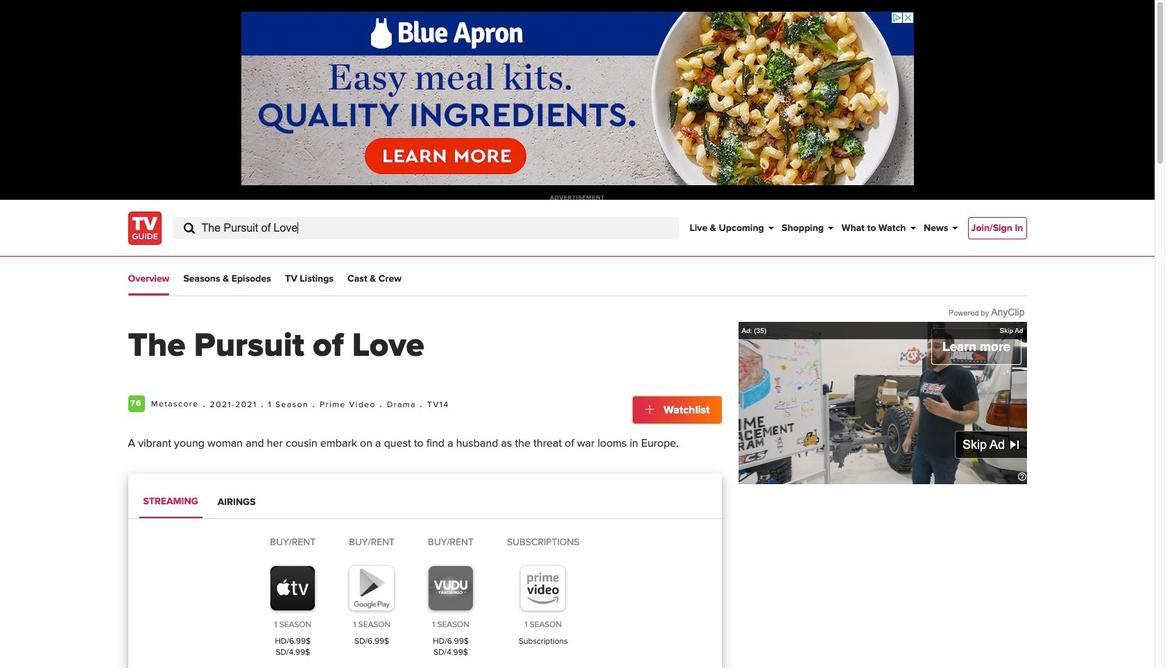 Task type: describe. For each thing, give the bounding box(es) containing it.
video player region
[[739, 322, 1027, 484]]

watch on apple tv image
[[271, 566, 315, 611]]

watch on google play movies image
[[350, 566, 394, 611]]

watch on amazon prime video image
[[521, 566, 566, 611]]



Task type: vqa. For each thing, say whether or not it's contained in the screenshot.
menu item
yes



Task type: locate. For each thing, give the bounding box(es) containing it.
watch on vudu image
[[429, 566, 473, 611]]

Search TV Shows and Movies... text field
[[172, 217, 679, 239]]

None field
[[172, 217, 679, 239]]

menu item
[[968, 217, 1027, 239]]

menu bar
[[690, 201, 957, 256]]

advertisement element
[[241, 12, 914, 185]]



